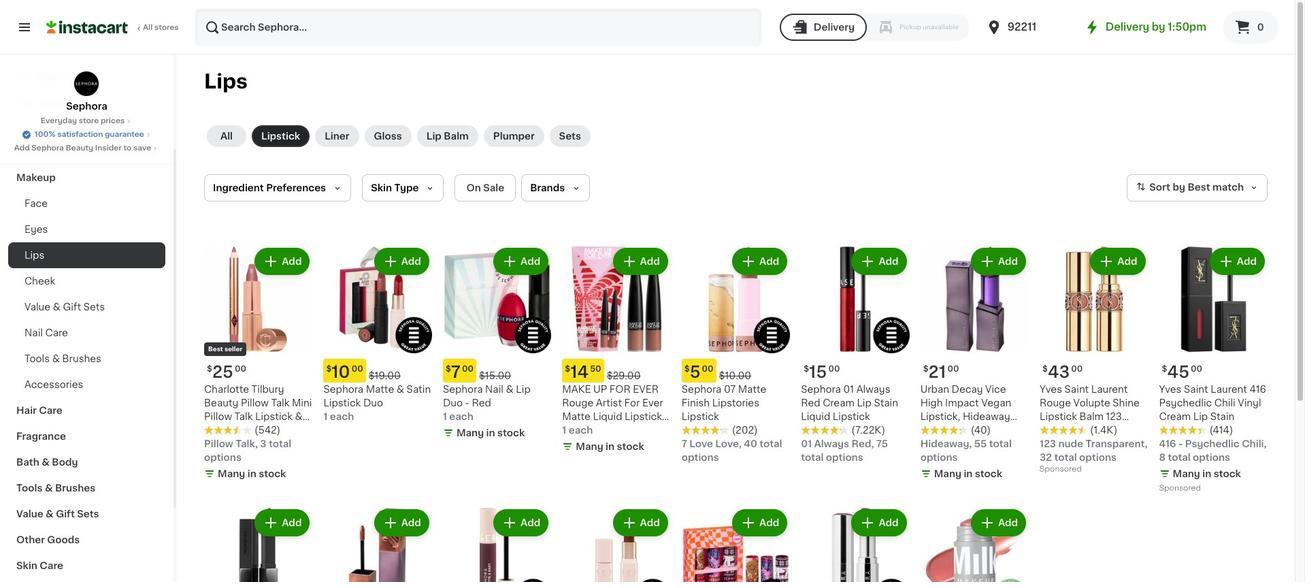 Task type: vqa. For each thing, say whether or not it's contained in the screenshot.
'Chilled,' within the Starbucks Espresso Beverage, Chilled, Vanilla Latte
no



Task type: describe. For each thing, give the bounding box(es) containing it.
$19.00
[[369, 371, 401, 381]]

care for nail care
[[45, 328, 68, 338]]

tilbury
[[252, 385, 284, 394]]

123 inside yves saint laurent rouge volupte shine lipstick balm 123 nude transparent
[[1107, 412, 1123, 422]]

$ 21 00
[[924, 365, 959, 380]]

liner inside charlotte tilbury beauty pillow talk mini pillow talk lipstick & liner set
[[204, 426, 228, 435]]

makeup link
[[8, 165, 165, 191]]

0 vertical spatial lips
[[204, 71, 248, 91]]

product group containing 10
[[324, 245, 432, 424]]

1 vertical spatial tools & brushes
[[16, 483, 95, 493]]

on sale
[[467, 183, 505, 193]]

bath & body link
[[8, 449, 165, 475]]

all link
[[207, 125, 246, 147]]

ingredient preferences
[[213, 183, 326, 193]]

stain inside the sephora 01 always red cream lip stain liquid lipstick
[[874, 399, 899, 408]]

psychedlic inside yves saint laurent 416 psychedlic chili vinyl cream lip stain
[[1160, 399, 1213, 408]]

$ 7 00 $15.00 sephora nail & lip duo - red 1 each
[[443, 365, 531, 422]]

face
[[25, 199, 48, 208]]

3
[[260, 439, 267, 449]]

bath & body
[[16, 457, 78, 467]]

make
[[563, 385, 591, 394]]

hideaway
[[963, 412, 1011, 422]]

lip inside yves saint laurent 416 psychedlic chili vinyl cream lip stain
[[1194, 412, 1208, 422]]

cheek
[[25, 276, 55, 286]]

total inside hideaway, 55 total options
[[990, 439, 1012, 449]]

beauty for charlotte
[[204, 399, 238, 408]]

duo inside sephora matte & satin lipstick duo 1 each
[[363, 399, 383, 408]]

total inside 7 love love, 40 total options
[[760, 439, 783, 449]]

& inside $ 7 00 $15.00 sephora nail & lip duo - red 1 each
[[506, 385, 514, 394]]

sephora down 100%
[[32, 144, 64, 152]]

0 vertical spatial talk
[[271, 399, 290, 408]]

holiday party ready beauty link
[[8, 139, 165, 165]]

matte inside sephora matte & satin lipstick duo 1 each
[[366, 385, 394, 394]]

lists link
[[8, 90, 165, 117]]

lip inside $ 7 00 $15.00 sephora nail & lip duo - red 1 each
[[516, 385, 531, 394]]

decay
[[952, 385, 983, 394]]

01 inside the sephora 01 always red cream lip stain liquid lipstick
[[844, 385, 854, 394]]

skin for skin care
[[16, 561, 37, 570]]

skin for skin type
[[371, 183, 392, 193]]

red,
[[852, 439, 874, 449]]

lipstick inside charlotte tilbury beauty pillow talk mini pillow talk lipstick & liner set
[[255, 412, 293, 422]]

saint for 45
[[1185, 385, 1209, 394]]

1 inside $ 7 00 $15.00 sephora nail & lip duo - red 1 each
[[443, 412, 447, 422]]

care for skin care
[[40, 561, 63, 570]]

100%
[[35, 131, 55, 138]]

lipstick inside the $ 5 00 $10.00 sephora 07 matte finish lipstories lipstick
[[682, 412, 719, 422]]

2 horizontal spatial 1
[[563, 426, 567, 435]]

everyday store prices link
[[41, 116, 133, 127]]

all stores
[[143, 24, 179, 31]]

00 for 43
[[1072, 365, 1083, 373]]

123 nude transparent, 32 total options
[[1040, 439, 1148, 463]]

all stores link
[[46, 8, 180, 46]]

pillow talk, 3 total options
[[204, 439, 291, 463]]

sephora logo image
[[74, 71, 100, 97]]

many for 25
[[218, 469, 245, 479]]

(1.4k)
[[1091, 426, 1118, 435]]

chili
[[1215, 399, 1236, 408]]

sephora inside sephora matte & satin lipstick duo 1 each
[[324, 385, 364, 394]]

& right bath
[[42, 457, 50, 467]]

satisfaction
[[57, 131, 103, 138]]

ready
[[86, 147, 117, 157]]

gloss link
[[365, 125, 412, 147]]

total inside 123 nude transparent, 32 total options
[[1055, 453, 1077, 463]]

delivery button
[[780, 14, 867, 41]]

brushes for 1st tools & brushes link from the top of the page
[[62, 354, 101, 364]]

on sale button
[[455, 174, 516, 202]]

00 for 5
[[702, 365, 714, 373]]

rouge inside make up for ever rouge artist for ever matte liquid lipstick set
[[563, 399, 594, 408]]

100% satisfaction guarantee
[[35, 131, 144, 138]]

in down $ 7 00 $15.00 sephora nail & lip duo - red 1 each
[[486, 429, 495, 438]]

sets for 1st value & gift sets link from the top
[[84, 302, 105, 312]]

in for 45
[[1203, 469, 1212, 479]]

laurent for 45
[[1211, 385, 1248, 394]]

beauty for add
[[66, 144, 93, 152]]

& down bath & body
[[45, 483, 53, 493]]

delivery by 1:50pm
[[1106, 22, 1207, 32]]

prices
[[101, 117, 125, 125]]

shine
[[1113, 399, 1140, 408]]

options inside pillow talk, 3 total options
[[204, 453, 242, 463]]

make up for ever rouge artist for ever matte liquid lipstick set
[[563, 385, 664, 435]]

hair care link
[[8, 398, 165, 423]]

$7.00 original price: $15.00 element
[[443, 359, 552, 383]]

options inside hideaway, 55 total options
[[921, 453, 958, 463]]

product group containing 14
[[563, 245, 671, 456]]

5
[[690, 365, 701, 380]]

7 inside $ 7 00 $15.00 sephora nail & lip duo - red 1 each
[[451, 365, 461, 380]]

sets for 1st value & gift sets link from the bottom
[[77, 509, 99, 519]]

options inside 416 - psychedlic chili, 8 total options
[[1193, 453, 1231, 463]]

$5.00 original price: $10.00 element
[[682, 359, 791, 383]]

01 inside the 01 always red, 75 total options
[[801, 439, 812, 449]]

shop
[[38, 44, 64, 54]]

accessories link
[[8, 372, 165, 398]]

lipstick inside yves saint laurent rouge volupte shine lipstick balm 123 nude transparent
[[1040, 412, 1078, 422]]

pillow inside pillow talk, 3 total options
[[204, 439, 233, 449]]

stock for 45
[[1214, 469, 1242, 479]]

value & gift sets for 1st value & gift sets link from the bottom
[[16, 509, 99, 519]]

delivery by 1:50pm link
[[1084, 19, 1207, 35]]

brands
[[530, 183, 565, 193]]

all for all
[[221, 131, 233, 141]]

talk,
[[236, 439, 258, 449]]

other
[[16, 535, 45, 545]]

$ 15 00
[[804, 365, 840, 380]]

ingredient
[[213, 183, 264, 193]]

red inside $ 7 00 $15.00 sephora nail & lip duo - red 1 each
[[472, 399, 491, 408]]

care for hair care
[[39, 406, 62, 415]]

0 vertical spatial sets
[[559, 131, 581, 141]]

psychedlic inside 416 - psychedlic chili, 8 total options
[[1186, 439, 1240, 449]]

each inside $ 7 00 $15.00 sephora nail & lip duo - red 1 each
[[449, 412, 474, 422]]

on
[[467, 183, 481, 193]]

92211
[[1008, 22, 1037, 32]]

eyes link
[[8, 216, 165, 242]]

lip right gloss
[[427, 131, 442, 141]]

stock for 21
[[975, 469, 1003, 479]]

insider
[[95, 144, 122, 152]]

balm inside yves saint laurent rouge volupte shine lipstick balm 123 nude transparent
[[1080, 412, 1104, 422]]

$ 45 00
[[1162, 365, 1203, 380]]

00 for 7
[[462, 365, 474, 373]]

$10.00 original price: $19.00 element
[[324, 359, 432, 383]]

best for best match
[[1188, 183, 1211, 192]]

many in stock down $ 7 00 $15.00 sephora nail & lip duo - red 1 each
[[457, 429, 525, 438]]

0 vertical spatial liner
[[325, 131, 350, 141]]

matte inside the $ 5 00 $10.00 sephora 07 matte finish lipstories lipstick
[[738, 385, 767, 394]]

all for all stores
[[143, 24, 153, 31]]

(7.22k)
[[852, 426, 886, 435]]

gloss
[[374, 131, 402, 141]]

0
[[1258, 22, 1265, 32]]

lists
[[38, 99, 62, 108]]

$ for 15
[[804, 365, 809, 373]]

mini
[[292, 399, 312, 408]]

finish
[[682, 399, 710, 408]]

1 vertical spatial talk
[[235, 412, 253, 422]]

stock down make up for ever rouge artist for ever matte liquid lipstick set
[[617, 442, 644, 452]]

always inside the 01 always red, 75 total options
[[815, 439, 850, 449]]

15
[[809, 365, 827, 380]]

1 tools & brushes link from the top
[[8, 346, 165, 372]]

lipstick up ingredient preferences dropdown button
[[261, 131, 300, 141]]

8
[[1160, 453, 1166, 463]]

set for lipstick
[[230, 426, 247, 435]]

stock for 25
[[259, 469, 286, 479]]

goods
[[47, 535, 80, 545]]

product group containing 45
[[1160, 245, 1268, 496]]

- inside 416 - psychedlic chili, 8 total options
[[1179, 439, 1183, 449]]

best match
[[1188, 183, 1244, 192]]

beauty inside holiday party ready beauty "link"
[[119, 147, 155, 157]]

fragrance link
[[8, 423, 165, 449]]

match
[[1213, 183, 1244, 192]]

set for matte
[[563, 426, 579, 435]]

& up other goods
[[46, 509, 54, 519]]

stock down $ 7 00 $15.00 sephora nail & lip duo - red 1 each
[[498, 429, 525, 438]]

high
[[921, 399, 943, 408]]

face link
[[8, 191, 165, 216]]

& inside sephora matte & satin lipstick duo 1 each
[[397, 385, 404, 394]]

fragrance
[[16, 432, 66, 441]]

nail care
[[25, 328, 68, 338]]

$29.00
[[607, 371, 641, 381]]

always inside the sephora 01 always red cream lip stain liquid lipstick
[[857, 385, 891, 394]]

lipstick,
[[921, 412, 961, 422]]

$ for 25
[[207, 365, 212, 373]]

total inside 416 - psychedlic chili, 8 total options
[[1169, 453, 1191, 463]]

red inside the sephora 01 always red cream lip stain liquid lipstick
[[801, 399, 821, 408]]

again
[[69, 71, 96, 81]]

0 vertical spatial balm
[[444, 131, 469, 141]]

00 for 15
[[829, 365, 840, 373]]

gift for 1st value & gift sets link from the top
[[63, 302, 81, 312]]

rouge inside yves saint laurent rouge volupte shine lipstick balm 123 nude transparent
[[1040, 399, 1072, 408]]

many in stock for 45
[[1173, 469, 1242, 479]]

& inside charlotte tilbury beauty pillow talk mini pillow talk lipstick & liner set
[[295, 412, 303, 422]]

sephora 01 always red cream lip stain liquid lipstick
[[801, 385, 899, 422]]

55
[[975, 439, 987, 449]]

nail inside nail care link
[[25, 328, 43, 338]]

gift for 1st value & gift sets link from the bottom
[[56, 509, 75, 519]]

body
[[52, 457, 78, 467]]

sponsored badge image for 43
[[1040, 466, 1081, 473]]

& up accessories
[[52, 354, 60, 364]]

many down 1 each
[[576, 442, 604, 452]]

seller
[[225, 346, 242, 352]]

100% satisfaction guarantee button
[[21, 127, 152, 140]]

$ for 7
[[446, 365, 451, 373]]

many in stock down 1 each
[[576, 442, 644, 452]]

40
[[744, 439, 758, 449]]

lipstick inside the sephora 01 always red cream lip stain liquid lipstick
[[833, 412, 871, 422]]

2 horizontal spatial each
[[569, 426, 593, 435]]

guarantee
[[105, 131, 144, 138]]

plumper
[[493, 131, 535, 141]]

hair
[[16, 406, 37, 415]]

25
[[212, 365, 233, 380]]

$ for 14
[[565, 365, 571, 373]]

$ for 10
[[326, 365, 332, 373]]



Task type: locate. For each thing, give the bounding box(es) containing it.
Search field
[[196, 10, 761, 45]]

laurent up shine
[[1092, 385, 1128, 394]]

1 horizontal spatial rouge
[[1040, 399, 1072, 408]]

$
[[207, 365, 212, 373], [326, 365, 332, 373], [565, 365, 571, 373], [804, 365, 809, 373], [1043, 365, 1048, 373], [446, 365, 451, 373], [685, 365, 690, 373], [924, 365, 929, 373], [1162, 365, 1168, 373]]

hair care
[[16, 406, 62, 415]]

care down other goods
[[40, 561, 63, 570]]

1 vertical spatial lips
[[25, 251, 44, 260]]

0 vertical spatial all
[[143, 24, 153, 31]]

None search field
[[195, 8, 762, 46]]

1 vertical spatial sponsored badge image
[[1160, 485, 1201, 492]]

0 horizontal spatial saint
[[1065, 385, 1089, 394]]

service type group
[[780, 14, 970, 41]]

in for 25
[[248, 469, 256, 479]]

lipstick link
[[252, 125, 310, 147]]

1 vertical spatial by
[[1173, 183, 1186, 192]]

00 for 45
[[1191, 365, 1203, 373]]

0 horizontal spatial yves
[[1040, 385, 1063, 394]]

0 vertical spatial 416
[[1250, 385, 1267, 394]]

7 left $15.00
[[451, 365, 461, 380]]

tools & brushes link down body
[[8, 475, 165, 501]]

3 00 from the left
[[829, 365, 840, 373]]

00 inside $ 45 00
[[1191, 365, 1203, 373]]

00 right 43
[[1072, 365, 1083, 373]]

type
[[394, 183, 419, 193]]

1 duo from the left
[[363, 399, 383, 408]]

$ inside $ 25 00
[[207, 365, 212, 373]]

liquid down the artist
[[593, 412, 623, 422]]

0 horizontal spatial skin
[[16, 561, 37, 570]]

0 horizontal spatial each
[[330, 412, 354, 422]]

sort
[[1150, 183, 1171, 192]]

product group containing 25
[[204, 245, 313, 484]]

00 inside $ 25 00
[[235, 365, 246, 373]]

nail inside $ 7 00 $15.00 sephora nail & lip duo - red 1 each
[[485, 385, 504, 394]]

1 horizontal spatial each
[[449, 412, 474, 422]]

set inside charlotte tilbury beauty pillow talk mini pillow talk lipstick & liner set
[[230, 426, 247, 435]]

yves inside yves saint laurent rouge volupte shine lipstick balm 123 nude transparent
[[1040, 385, 1063, 394]]

0 vertical spatial tools & brushes
[[25, 354, 101, 364]]

0 horizontal spatial delivery
[[814, 22, 855, 32]]

1 inside sephora matte & satin lipstick duo 1 each
[[324, 412, 328, 422]]

32
[[1040, 453, 1053, 463]]

balm
[[444, 131, 469, 141], [1080, 412, 1104, 422]]

product group
[[204, 245, 313, 484], [324, 245, 432, 424], [443, 245, 552, 443], [563, 245, 671, 456], [682, 245, 791, 465], [801, 245, 910, 465], [921, 245, 1029, 484], [1040, 245, 1149, 477], [1160, 245, 1268, 496], [204, 507, 313, 582], [324, 507, 432, 582], [443, 507, 552, 582], [563, 507, 671, 582], [682, 507, 791, 582], [801, 507, 910, 582], [921, 507, 1029, 582]]

1 yves from the left
[[1040, 385, 1063, 394]]

duo down the $7.00 original price: $15.00 element
[[443, 399, 463, 408]]

1 each
[[563, 426, 593, 435]]

options down love
[[682, 453, 719, 463]]

matte down $19.00
[[366, 385, 394, 394]]

everyday
[[41, 117, 77, 125]]

0 horizontal spatial 7
[[451, 365, 461, 380]]

options inside 7 love love, 40 total options
[[682, 453, 719, 463]]

stain up (414)
[[1211, 412, 1235, 422]]

7 $ from the left
[[685, 365, 690, 373]]

Best match Sort by field
[[1128, 174, 1268, 202]]

yves for 43
[[1040, 385, 1063, 394]]

416 up vinyl
[[1250, 385, 1267, 394]]

brushes down nail care link
[[62, 354, 101, 364]]

01 right "40"
[[801, 439, 812, 449]]

lipstick inside sephora matte & satin lipstick duo 1 each
[[324, 399, 361, 408]]

red
[[801, 399, 821, 408], [472, 399, 491, 408]]

sephora down $ 15 00
[[801, 385, 841, 394]]

nude up 32
[[1040, 426, 1065, 435]]

416
[[1250, 385, 1267, 394], [1160, 439, 1177, 449]]

each down make
[[569, 426, 593, 435]]

0 horizontal spatial always
[[815, 439, 850, 449]]

- down the $7.00 original price: $15.00 element
[[465, 399, 470, 408]]

1 vertical spatial value & gift sets
[[16, 509, 99, 519]]

1 horizontal spatial by
[[1173, 183, 1186, 192]]

plumper link
[[484, 125, 544, 147]]

1 horizontal spatial red
[[801, 399, 821, 408]]

2 vertical spatial pillow
[[204, 439, 233, 449]]

liquid
[[593, 412, 623, 422], [801, 412, 831, 422]]

00 right 45
[[1191, 365, 1203, 373]]

2 rouge from the left
[[1040, 399, 1072, 408]]

pillow
[[241, 399, 269, 408], [204, 412, 232, 422], [204, 439, 233, 449]]

6 $ from the left
[[446, 365, 451, 373]]

01 up (7.22k)
[[844, 385, 854, 394]]

$ inside the $ 43 00
[[1043, 365, 1048, 373]]

0 horizontal spatial 01
[[801, 439, 812, 449]]

$ for 21
[[924, 365, 929, 373]]

set inside make up for ever rouge artist for ever matte liquid lipstick set
[[563, 426, 579, 435]]

1 vertical spatial tools
[[16, 483, 43, 493]]

1 vertical spatial cream
[[1160, 412, 1192, 422]]

value & gift sets link up nail care
[[8, 294, 165, 320]]

1 vertical spatial care
[[39, 406, 62, 415]]

& up nail care
[[53, 302, 61, 312]]

nude inside 123 nude transparent, 32 total options
[[1059, 439, 1084, 449]]

brushes for 1st tools & brushes link from the bottom
[[55, 483, 95, 493]]

product group containing 43
[[1040, 245, 1149, 477]]

saint for 43
[[1065, 385, 1089, 394]]

laurent for 43
[[1092, 385, 1128, 394]]

vinyl
[[1238, 399, 1262, 408]]

lip balm link
[[417, 125, 478, 147]]

tools down bath
[[16, 483, 43, 493]]

sephora
[[66, 101, 107, 111], [32, 144, 64, 152], [324, 385, 364, 394], [801, 385, 841, 394], [443, 385, 483, 394], [682, 385, 722, 394]]

care inside nail care link
[[45, 328, 68, 338]]

2 tools & brushes link from the top
[[8, 475, 165, 501]]

8 $ from the left
[[924, 365, 929, 373]]

lips down eyes at top left
[[25, 251, 44, 260]]

5 00 from the left
[[462, 365, 474, 373]]

1 vertical spatial nail
[[485, 385, 504, 394]]

ever
[[643, 399, 664, 408]]

sponsored badge image down 8
[[1160, 485, 1201, 492]]

0 horizontal spatial red
[[472, 399, 491, 408]]

saint inside yves saint laurent 416 psychedlic chili vinyl cream lip stain
[[1185, 385, 1209, 394]]

nail down $15.00
[[485, 385, 504, 394]]

delivery inside "link"
[[1106, 22, 1150, 32]]

value for 1st value & gift sets link from the top
[[25, 302, 50, 312]]

1 vertical spatial always
[[815, 439, 850, 449]]

$15.00
[[479, 371, 511, 381]]

00 right 10
[[352, 365, 363, 373]]

00 left $15.00
[[462, 365, 474, 373]]

everyday store prices
[[41, 117, 125, 125]]

00 inside the $ 43 00
[[1072, 365, 1083, 373]]

4 options from the left
[[682, 453, 719, 463]]

lip inside the sephora 01 always red cream lip stain liquid lipstick
[[857, 399, 872, 408]]

yves inside yves saint laurent 416 psychedlic chili vinyl cream lip stain
[[1160, 385, 1182, 394]]

1 horizontal spatial 7
[[682, 439, 688, 449]]

up
[[594, 385, 607, 394]]

chili,
[[1242, 439, 1267, 449]]

delivery for delivery
[[814, 22, 855, 32]]

satin
[[407, 385, 431, 394]]

(202)
[[732, 426, 758, 435]]

care up accessories
[[45, 328, 68, 338]]

0 horizontal spatial 1
[[324, 412, 328, 422]]

sephora up 'finish'
[[682, 385, 722, 394]]

always left red,
[[815, 439, 850, 449]]

sephora link
[[66, 71, 107, 113]]

tools & brushes link
[[8, 346, 165, 372], [8, 475, 165, 501]]

1 laurent from the left
[[1092, 385, 1128, 394]]

lipstick down the volupte
[[1040, 412, 1078, 422]]

0 horizontal spatial liquid
[[593, 412, 623, 422]]

all left stores
[[143, 24, 153, 31]]

0 vertical spatial cream
[[823, 399, 855, 408]]

1 vertical spatial pillow
[[204, 412, 232, 422]]

sephora inside $ 7 00 $15.00 sephora nail & lip duo - red 1 each
[[443, 385, 483, 394]]

1 00 from the left
[[235, 365, 246, 373]]

1 horizontal spatial liner
[[325, 131, 350, 141]]

2 $ from the left
[[326, 365, 332, 373]]

1 horizontal spatial laurent
[[1211, 385, 1248, 394]]

stock down 55
[[975, 469, 1003, 479]]

★★★★★
[[204, 426, 252, 435], [204, 426, 252, 435], [801, 426, 849, 435], [801, 426, 849, 435], [1040, 426, 1088, 435], [1040, 426, 1088, 435], [682, 426, 730, 435], [682, 426, 730, 435], [921, 426, 968, 435], [921, 426, 968, 435], [1160, 426, 1207, 435], [1160, 426, 1207, 435]]

$14.50 original price: $29.00 element
[[563, 359, 671, 383]]

1 red from the left
[[801, 399, 821, 408]]

total
[[269, 439, 291, 449], [760, 439, 783, 449], [990, 439, 1012, 449], [801, 453, 824, 463], [1055, 453, 1077, 463], [1169, 453, 1191, 463]]

care right hair
[[39, 406, 62, 415]]

many down $ 7 00 $15.00 sephora nail & lip duo - red 1 each
[[457, 429, 484, 438]]

2 horizontal spatial beauty
[[204, 399, 238, 408]]

1 vertical spatial 123
[[1040, 439, 1057, 449]]

0 vertical spatial care
[[45, 328, 68, 338]]

laurent up chili
[[1211, 385, 1248, 394]]

2 liquid from the left
[[801, 412, 831, 422]]

(542)
[[255, 426, 281, 435]]

tools & brushes down bath & body
[[16, 483, 95, 493]]

impact
[[946, 399, 979, 408]]

lipstick up (7.22k)
[[833, 412, 871, 422]]

sets link
[[550, 125, 591, 147]]

stain up (7.22k)
[[874, 399, 899, 408]]

0 vertical spatial 123
[[1107, 412, 1123, 422]]

0 vertical spatial gift
[[63, 302, 81, 312]]

many in stock down hideaway, 55 total options
[[934, 469, 1003, 479]]

laurent inside yves saint laurent rouge volupte shine lipstick balm 123 nude transparent
[[1092, 385, 1128, 394]]

to
[[124, 144, 132, 152]]

1 vertical spatial 7
[[682, 439, 688, 449]]

makeup
[[16, 173, 56, 182]]

0 vertical spatial brushes
[[62, 354, 101, 364]]

store
[[79, 117, 99, 125]]

00 inside the $ 5 00 $10.00 sephora 07 matte finish lipstories lipstick
[[702, 365, 714, 373]]

0 horizontal spatial beauty
[[66, 144, 93, 152]]

2 red from the left
[[472, 399, 491, 408]]

1 vertical spatial gift
[[56, 509, 75, 519]]

product group containing 21
[[921, 245, 1029, 484]]

8 00 from the left
[[1191, 365, 1203, 373]]

43
[[1048, 365, 1070, 380]]

artist
[[596, 399, 622, 408]]

sale
[[483, 183, 505, 193]]

00 inside $ 15 00
[[829, 365, 840, 373]]

00 inside $ 7 00 $15.00 sephora nail & lip duo - red 1 each
[[462, 365, 474, 373]]

many for 45
[[1173, 469, 1201, 479]]

many in stock for 25
[[218, 469, 286, 479]]

total down the sephora 01 always red cream lip stain liquid lipstick
[[801, 453, 824, 463]]

$ 10 00
[[326, 365, 363, 380]]

1 horizontal spatial -
[[1179, 439, 1183, 449]]

urban decay vice high impact vegan lipstick, hideaway matte
[[921, 385, 1012, 435]]

ingredient preferences button
[[204, 174, 351, 202]]

1 options from the left
[[204, 453, 242, 463]]

1 vertical spatial value
[[16, 509, 43, 519]]

brands button
[[522, 174, 590, 202]]

matte inside urban decay vice high impact vegan lipstick, hideaway matte
[[921, 426, 949, 435]]

each down 10
[[330, 412, 354, 422]]

cheek link
[[8, 268, 165, 294]]

0 vertical spatial tools & brushes link
[[8, 346, 165, 372]]

0 vertical spatial best
[[1188, 183, 1211, 192]]

sponsored badge image for 45
[[1160, 485, 1201, 492]]

nail down "cheek"
[[25, 328, 43, 338]]

total inside pillow talk, 3 total options
[[269, 439, 291, 449]]

by inside best match sort by field
[[1173, 183, 1186, 192]]

value & gift sets up nail care
[[25, 302, 105, 312]]

liquid inside make up for ever rouge artist for ever matte liquid lipstick set
[[593, 412, 623, 422]]

1 vertical spatial sets
[[84, 302, 105, 312]]

instacart logo image
[[46, 19, 128, 35]]

0 horizontal spatial sponsored badge image
[[1040, 466, 1081, 473]]

charlotte
[[204, 385, 249, 394]]

3 options from the left
[[1080, 453, 1117, 463]]

2 yves from the left
[[1160, 385, 1182, 394]]

0 vertical spatial nude
[[1040, 426, 1065, 435]]

skin inside 'dropdown button'
[[371, 183, 392, 193]]

stock down the 3
[[259, 469, 286, 479]]

pillow left talk,
[[204, 439, 233, 449]]

4 $ from the left
[[804, 365, 809, 373]]

love,
[[716, 439, 742, 449]]

0 horizontal spatial rouge
[[563, 399, 594, 408]]

nail care link
[[8, 320, 165, 346]]

1 horizontal spatial cream
[[1160, 412, 1192, 422]]

2 vertical spatial care
[[40, 561, 63, 570]]

1 horizontal spatial skin
[[371, 183, 392, 193]]

1 horizontal spatial delivery
[[1106, 22, 1150, 32]]

delivery
[[1106, 22, 1150, 32], [814, 22, 855, 32]]

1 vertical spatial balm
[[1080, 412, 1104, 422]]

$ 43 00
[[1043, 365, 1083, 380]]

4 00 from the left
[[1072, 365, 1083, 373]]

$ 25 00
[[207, 365, 246, 380]]

1 vertical spatial value & gift sets link
[[8, 501, 165, 527]]

00 right 5
[[702, 365, 714, 373]]

1 saint from the left
[[1065, 385, 1089, 394]]

1 horizontal spatial saint
[[1185, 385, 1209, 394]]

liner
[[325, 131, 350, 141], [204, 426, 228, 435]]

1 liquid from the left
[[593, 412, 623, 422]]

red down the 15
[[801, 399, 821, 408]]

1 vertical spatial brushes
[[55, 483, 95, 493]]

duo inside $ 7 00 $15.00 sephora nail & lip duo - red 1 each
[[443, 399, 463, 408]]

0 vertical spatial stain
[[874, 399, 899, 408]]

sephora up store
[[66, 101, 107, 111]]

00 for 21
[[948, 365, 959, 373]]

party
[[57, 147, 83, 157]]

by right sort
[[1173, 183, 1186, 192]]

total right the 3
[[269, 439, 291, 449]]

0 vertical spatial psychedlic
[[1160, 399, 1213, 408]]

best seller
[[208, 346, 242, 352]]

yves down 45
[[1160, 385, 1182, 394]]

14
[[571, 365, 589, 380]]

123 up 32
[[1040, 439, 1057, 449]]

1 vertical spatial tools & brushes link
[[8, 475, 165, 501]]

1 vertical spatial nude
[[1059, 439, 1084, 449]]

1 value & gift sets link from the top
[[8, 294, 165, 320]]

416 up 8
[[1160, 439, 1177, 449]]

yves down 43
[[1040, 385, 1063, 394]]

product group containing 15
[[801, 245, 910, 465]]

2 laurent from the left
[[1211, 385, 1248, 394]]

9 $ from the left
[[1162, 365, 1168, 373]]

7 00 from the left
[[948, 365, 959, 373]]

sephora inside the $ 5 00 $10.00 sephora 07 matte finish lipstories lipstick
[[682, 385, 722, 394]]

$ inside $ 45 00
[[1162, 365, 1168, 373]]

-
[[465, 399, 470, 408], [1179, 439, 1183, 449]]

0 horizontal spatial liner
[[204, 426, 228, 435]]

1 horizontal spatial sponsored badge image
[[1160, 485, 1201, 492]]

liner link
[[315, 125, 359, 147]]

options inside the 01 always red, 75 total options
[[826, 453, 864, 463]]

yves for 45
[[1160, 385, 1182, 394]]

$ for 45
[[1162, 365, 1168, 373]]

red down $15.00
[[472, 399, 491, 408]]

saint down $ 45 00
[[1185, 385, 1209, 394]]

yves saint laurent 416 psychedlic chili vinyl cream lip stain
[[1160, 385, 1267, 422]]

$ inside $ 21 00
[[924, 365, 929, 373]]

3 $ from the left
[[565, 365, 571, 373]]

1 horizontal spatial 1
[[443, 412, 447, 422]]

set
[[230, 426, 247, 435], [563, 426, 579, 435]]

$ 14 50
[[565, 365, 602, 380]]

0 horizontal spatial set
[[230, 426, 247, 435]]

beauty inside add sephora beauty insider to save link
[[66, 144, 93, 152]]

many for 21
[[934, 469, 962, 479]]

- inside $ 7 00 $15.00 sephora nail & lip duo - red 1 each
[[465, 399, 470, 408]]

many down 416 - psychedlic chili, 8 total options
[[1173, 469, 1201, 479]]

care inside skin care link
[[40, 561, 63, 570]]

1 horizontal spatial talk
[[271, 399, 290, 408]]

0 vertical spatial 01
[[844, 385, 854, 394]]

$ inside $ 14 50
[[565, 365, 571, 373]]

1 horizontal spatial 01
[[844, 385, 854, 394]]

1 horizontal spatial best
[[1188, 183, 1211, 192]]

total right 55
[[990, 439, 1012, 449]]

balm down the volupte
[[1080, 412, 1104, 422]]

6 options from the left
[[1193, 453, 1231, 463]]

other goods
[[16, 535, 80, 545]]

product group containing 7
[[443, 245, 552, 443]]

by for sort
[[1173, 183, 1186, 192]]

value & gift sets for 1st value & gift sets link from the top
[[25, 302, 105, 312]]

matte up lipstories
[[738, 385, 767, 394]]

by inside delivery by 1:50pm "link"
[[1152, 22, 1166, 32]]

5 $ from the left
[[1043, 365, 1048, 373]]

$ inside $ 15 00
[[804, 365, 809, 373]]

0 vertical spatial pillow
[[241, 399, 269, 408]]

7
[[451, 365, 461, 380], [682, 439, 688, 449]]

416 - psychedlic chili, 8 total options
[[1160, 439, 1267, 463]]

in down pillow talk, 3 total options
[[248, 469, 256, 479]]

beauty inside charlotte tilbury beauty pillow talk mini pillow talk lipstick & liner set
[[204, 399, 238, 408]]

sephora down $15.00
[[443, 385, 483, 394]]

1 vertical spatial 416
[[1160, 439, 1177, 449]]

set up talk,
[[230, 426, 247, 435]]

always up (7.22k)
[[857, 385, 891, 394]]

buy it again link
[[8, 63, 165, 90]]

for
[[625, 399, 640, 408]]

each inside sephora matte & satin lipstick duo 1 each
[[330, 412, 354, 422]]

1 vertical spatial skin
[[16, 561, 37, 570]]

value & gift sets link up goods
[[8, 501, 165, 527]]

for
[[610, 385, 631, 394]]

rouge down 43
[[1040, 399, 1072, 408]]

product group containing 5
[[682, 245, 791, 465]]

2 00 from the left
[[352, 365, 363, 373]]

best inside field
[[1188, 183, 1211, 192]]

options down talk,
[[204, 453, 242, 463]]

0 vertical spatial nail
[[25, 328, 43, 338]]

00 for 10
[[352, 365, 363, 373]]

6 00 from the left
[[702, 365, 714, 373]]

5 options from the left
[[921, 453, 958, 463]]

416 inside 416 - psychedlic chili, 8 total options
[[1160, 439, 1177, 449]]

in down make up for ever rouge artist for ever matte liquid lipstick set
[[606, 442, 615, 452]]

total right 32
[[1055, 453, 1077, 463]]

options down (414)
[[1193, 453, 1231, 463]]

delivery for delivery by 1:50pm
[[1106, 22, 1150, 32]]

sephora inside the sephora 01 always red cream lip stain liquid lipstick
[[801, 385, 841, 394]]

best inside product group
[[208, 346, 223, 352]]

delivery inside button
[[814, 22, 855, 32]]

01 always red, 75 total options
[[801, 439, 888, 463]]

nude down transparent
[[1059, 439, 1084, 449]]

brushes
[[62, 354, 101, 364], [55, 483, 95, 493]]

1 $ from the left
[[207, 365, 212, 373]]

1 horizontal spatial beauty
[[119, 147, 155, 157]]

value up the other
[[16, 509, 43, 519]]

value for 1st value & gift sets link from the bottom
[[16, 509, 43, 519]]

0 vertical spatial always
[[857, 385, 891, 394]]

0 horizontal spatial by
[[1152, 22, 1166, 32]]

0 horizontal spatial 416
[[1160, 439, 1177, 449]]

sets up brands dropdown button
[[559, 131, 581, 141]]

0 vertical spatial sponsored badge image
[[1040, 466, 1081, 473]]

123 inside 123 nude transparent, 32 total options
[[1040, 439, 1057, 449]]

skin down the other
[[16, 561, 37, 570]]

lipstick down 10
[[324, 399, 361, 408]]

care inside hair care link
[[39, 406, 62, 415]]

vice
[[986, 385, 1007, 394]]

liquid inside the sephora 01 always red cream lip stain liquid lipstick
[[801, 412, 831, 422]]

by left 1:50pm
[[1152, 22, 1166, 32]]

$ for 5
[[685, 365, 690, 373]]

416 inside yves saint laurent 416 psychedlic chili vinyl cream lip stain
[[1250, 385, 1267, 394]]

1 vertical spatial stain
[[1211, 412, 1235, 422]]

00 inside $ 21 00
[[948, 365, 959, 373]]

matte inside make up for ever rouge artist for ever matte liquid lipstick set
[[563, 412, 591, 422]]

00 right 21
[[948, 365, 959, 373]]

0 horizontal spatial best
[[208, 346, 223, 352]]

sponsored badge image down 32
[[1040, 466, 1081, 473]]

00 inside $ 10 00
[[352, 365, 363, 373]]

stock down 416 - psychedlic chili, 8 total options
[[1214, 469, 1242, 479]]

options inside 123 nude transparent, 32 total options
[[1080, 453, 1117, 463]]

sets
[[559, 131, 581, 141], [84, 302, 105, 312], [77, 509, 99, 519]]

lips up all link
[[204, 71, 248, 91]]

many in stock for 21
[[934, 469, 1003, 479]]

nude inside yves saint laurent rouge volupte shine lipstick balm 123 nude transparent
[[1040, 426, 1065, 435]]

2 set from the left
[[563, 426, 579, 435]]

1 vertical spatial liner
[[204, 426, 228, 435]]

2 duo from the left
[[443, 399, 463, 408]]

hideaway,
[[921, 439, 972, 449]]

best for best seller
[[208, 346, 223, 352]]

in for 21
[[964, 469, 973, 479]]

2 value & gift sets link from the top
[[8, 501, 165, 527]]

cream inside the sephora 01 always red cream lip stain liquid lipstick
[[823, 399, 855, 408]]

sephora down $ 10 00
[[324, 385, 364, 394]]

0 horizontal spatial nail
[[25, 328, 43, 338]]

options down 'hideaway,'
[[921, 453, 958, 463]]

1 horizontal spatial all
[[221, 131, 233, 141]]

2 saint from the left
[[1185, 385, 1209, 394]]

- down yves saint laurent 416 psychedlic chili vinyl cream lip stain
[[1179, 439, 1183, 449]]

value down "cheek"
[[25, 302, 50, 312]]

liner left gloss link
[[325, 131, 350, 141]]

0 horizontal spatial lips
[[25, 251, 44, 260]]

by for delivery
[[1152, 22, 1166, 32]]

shop link
[[8, 35, 165, 63]]

lipstick inside make up for ever rouge artist for ever matte liquid lipstick set
[[625, 412, 662, 422]]

1 vertical spatial -
[[1179, 439, 1183, 449]]

1 horizontal spatial lips
[[204, 71, 248, 91]]

7 inside 7 love love, 40 total options
[[682, 439, 688, 449]]

total inside the 01 always red, 75 total options
[[801, 453, 824, 463]]

1 horizontal spatial nail
[[485, 385, 504, 394]]

1 set from the left
[[230, 426, 247, 435]]

pillow down charlotte
[[204, 412, 232, 422]]

$ inside $ 7 00 $15.00 sephora nail & lip duo - red 1 each
[[446, 365, 451, 373]]

0 vertical spatial tools
[[25, 354, 50, 364]]

volupte
[[1074, 399, 1111, 408]]

brushes down body
[[55, 483, 95, 493]]

2 options from the left
[[826, 453, 864, 463]]

lip
[[427, 131, 442, 141], [516, 385, 531, 394], [857, 399, 872, 408], [1194, 412, 1208, 422]]

00 for 25
[[235, 365, 246, 373]]

liquid up the 01 always red, 75 total options
[[801, 412, 831, 422]]

0 horizontal spatial all
[[143, 24, 153, 31]]

1 vertical spatial best
[[208, 346, 223, 352]]

1 rouge from the left
[[563, 399, 594, 408]]

lips link
[[8, 242, 165, 268]]

$ inside the $ 5 00 $10.00 sephora 07 matte finish lipstories lipstick
[[685, 365, 690, 373]]

lipstick
[[261, 131, 300, 141], [324, 399, 361, 408], [255, 412, 293, 422], [625, 412, 662, 422], [833, 412, 871, 422], [1040, 412, 1078, 422], [682, 412, 719, 422]]

stain inside yves saint laurent 416 psychedlic chili vinyl cream lip stain
[[1211, 412, 1235, 422]]

save
[[133, 144, 151, 152]]

& left 'satin'
[[397, 385, 404, 394]]

21
[[929, 365, 947, 380]]

best left seller
[[208, 346, 223, 352]]

cream inside yves saint laurent 416 psychedlic chili vinyl cream lip stain
[[1160, 412, 1192, 422]]

1 horizontal spatial 123
[[1107, 412, 1123, 422]]

all up ingredient
[[221, 131, 233, 141]]

cream up 8
[[1160, 412, 1192, 422]]

1 horizontal spatial set
[[563, 426, 579, 435]]

0 horizontal spatial -
[[465, 399, 470, 408]]

sponsored badge image
[[1040, 466, 1081, 473], [1160, 485, 1201, 492]]

lipstick down the ever
[[625, 412, 662, 422]]

talk down tilbury
[[271, 399, 290, 408]]

$ for 43
[[1043, 365, 1048, 373]]

$ inside $ 10 00
[[326, 365, 332, 373]]

add sephora beauty insider to save
[[14, 144, 151, 152]]

0 vertical spatial 7
[[451, 365, 461, 380]]



